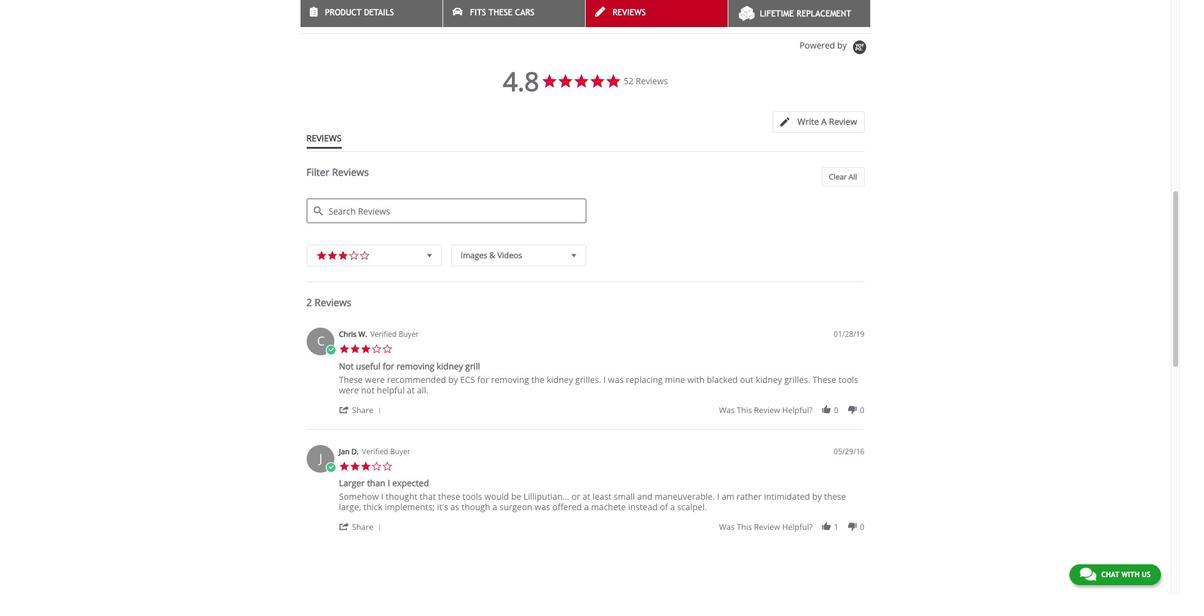 Task type: locate. For each thing, give the bounding box(es) containing it.
these right fits
[[489, 7, 513, 17]]

0 vertical spatial share
[[352, 404, 374, 416]]

1 vertical spatial review
[[755, 522, 781, 533]]

product details
[[325, 7, 394, 17]]

kidney
[[437, 360, 463, 372], [547, 374, 574, 385], [756, 374, 783, 385]]

verified buyer heading
[[371, 329, 419, 340], [362, 446, 411, 457]]

1 vertical spatial verified
[[362, 446, 389, 457]]

2 vertical spatial by
[[813, 491, 822, 503]]

1 horizontal spatial with
[[1122, 571, 1140, 579]]

0 vertical spatial was
[[609, 374, 624, 385]]

0 for c
[[861, 404, 865, 416]]

circle checkmark image for j
[[326, 462, 336, 473]]

be
[[512, 491, 522, 503]]

fits these cars
[[470, 7, 535, 17]]

star image down jan d. verified buyer
[[361, 461, 372, 472]]

verified buyer heading for c
[[371, 329, 419, 340]]

Rating Filter field
[[307, 245, 442, 266]]

grilles. right out
[[785, 374, 811, 385]]

1 vertical spatial with
[[1122, 571, 1140, 579]]

these right that
[[438, 491, 461, 503]]

was this review helpful?
[[720, 404, 813, 416], [720, 522, 813, 533]]

0 horizontal spatial with
[[688, 374, 705, 385]]

0 vertical spatial circle checkmark image
[[326, 345, 336, 356]]

0 vertical spatial buyer
[[399, 329, 419, 340]]

2 horizontal spatial a
[[671, 501, 675, 513]]

tab panel containing c
[[300, 322, 871, 546]]

by inside not useful for removing kidney grill these were recommended by ecs for removing the kidney grilles. i was replacing mine with blacked out kidney grilles. these tools were not helpful at all.
[[449, 374, 458, 385]]

by left ecs
[[449, 374, 458, 385]]

at
[[407, 384, 415, 396], [583, 491, 591, 503]]

j
[[319, 450, 323, 467]]

1
[[835, 522, 839, 533]]

share right share image
[[352, 404, 374, 416]]

star image inside the rating filter "field"
[[327, 249, 338, 261]]

2 a from the left
[[584, 501, 589, 513]]

share
[[352, 404, 374, 416], [352, 522, 374, 533]]

expected
[[393, 477, 429, 489]]

this
[[737, 404, 753, 416], [737, 522, 753, 533]]

group
[[720, 404, 865, 416], [720, 522, 865, 533]]

filter reviews
[[307, 166, 369, 179]]

maneuverable.
[[655, 491, 715, 503]]

2 share from the top
[[352, 522, 374, 533]]

kidney right the
[[547, 374, 574, 385]]

1 was this review helpful? from the top
[[720, 404, 813, 416]]

1 helpful? from the top
[[783, 404, 813, 416]]

a right though
[[493, 501, 498, 513]]

1 vertical spatial buyer
[[390, 446, 411, 457]]

0 vertical spatial tools
[[839, 374, 859, 385]]

grilles. right the
[[576, 374, 602, 385]]

1 horizontal spatial was
[[609, 374, 624, 385]]

2 helpful? from the top
[[783, 522, 813, 533]]

star image down chris
[[350, 344, 361, 355]]

that
[[420, 491, 436, 503]]

the
[[532, 374, 545, 385]]

1 share from the top
[[352, 404, 374, 416]]

share button
[[339, 404, 386, 416], [339, 521, 386, 533]]

helpful? left vote up review by jan d. on 29 may 2016 image at the right
[[783, 522, 813, 533]]

0 horizontal spatial kidney
[[437, 360, 463, 372]]

vote down review by chris w. on 28 jan 2019 image
[[848, 404, 858, 415]]

buyer
[[399, 329, 419, 340], [390, 446, 411, 457]]

tools
[[839, 374, 859, 385], [463, 491, 483, 503]]

at right or
[[583, 491, 591, 503]]

Search Reviews search field
[[307, 199, 586, 223]]

review date 05/29/16 element
[[834, 446, 865, 457]]

1 horizontal spatial tools
[[839, 374, 859, 385]]

verified buyer heading right w.
[[371, 329, 419, 340]]

review
[[830, 116, 858, 127]]

tools up vote down review by chris w. on 28 jan 2019 icon
[[839, 374, 859, 385]]

2 horizontal spatial kidney
[[756, 374, 783, 385]]

2 share button from the top
[[339, 521, 386, 533]]

1 a from the left
[[493, 501, 498, 513]]

review for c
[[755, 404, 781, 416]]

seperator image down helpful
[[376, 407, 383, 414]]

not useful for removing kidney grill heading
[[339, 360, 480, 374]]

by right 'powered'
[[838, 40, 848, 51]]

was down am in the bottom of the page
[[720, 522, 735, 533]]

tools right 'as'
[[463, 491, 483, 503]]

1 was from the top
[[720, 404, 735, 416]]

videos
[[498, 250, 523, 261]]

2 was this review helpful? from the top
[[720, 522, 813, 533]]

1 vertical spatial at
[[583, 491, 591, 503]]

helpful? left vote up review by chris w. on 28 jan 2019 icon
[[783, 404, 813, 416]]

i
[[604, 374, 606, 385], [388, 477, 390, 489], [381, 491, 384, 503], [718, 491, 720, 503]]

0 horizontal spatial was
[[535, 501, 551, 513]]

0 horizontal spatial a
[[493, 501, 498, 513]]

0 vertical spatial with
[[688, 374, 705, 385]]

1 horizontal spatial for
[[478, 374, 489, 385]]

lifetime
[[761, 9, 795, 18]]

a right the of
[[671, 501, 675, 513]]

buyer up not useful for removing kidney grill heading
[[399, 329, 419, 340]]

details
[[364, 7, 394, 17]]

replacing
[[626, 374, 663, 385]]

write a review
[[798, 116, 858, 127]]

0 horizontal spatial tools
[[463, 491, 483, 503]]

with
[[688, 374, 705, 385], [1122, 571, 1140, 579]]

1 group from the top
[[720, 404, 865, 416]]

for right ecs
[[478, 374, 489, 385]]

05/29/16
[[834, 446, 865, 457]]

0 horizontal spatial these
[[339, 374, 363, 385]]

was left replacing
[[609, 374, 624, 385]]

group down out
[[720, 404, 865, 416]]

1 vertical spatial by
[[449, 374, 458, 385]]

by right intimidated
[[813, 491, 822, 503]]

1 vertical spatial removing
[[492, 374, 529, 385]]

out
[[741, 374, 754, 385]]

share right share icon
[[352, 522, 374, 533]]

kidney right out
[[756, 374, 783, 385]]

star image down chris
[[339, 344, 350, 355]]

circle checkmark image right j
[[326, 462, 336, 473]]

was down blacked
[[720, 404, 735, 416]]

a
[[493, 501, 498, 513], [584, 501, 589, 513], [671, 501, 675, 513]]

3 a from the left
[[671, 501, 675, 513]]

0 horizontal spatial were
[[339, 384, 359, 396]]

not useful for removing kidney grill these were recommended by ecs for removing the kidney grilles. i was replacing mine with blacked out kidney grilles. these tools were not helpful at all.
[[339, 360, 859, 396]]

1 vertical spatial tools
[[463, 491, 483, 503]]

i down the than at the bottom of the page
[[381, 491, 384, 503]]

circle checkmark image right c
[[326, 345, 336, 356]]

removing left the
[[492, 374, 529, 385]]

with left us
[[1122, 571, 1140, 579]]

verified right w.
[[371, 329, 397, 340]]

fits
[[470, 7, 486, 17]]

buyer up expected
[[390, 446, 411, 457]]

0 vertical spatial share button
[[339, 404, 386, 416]]

review
[[755, 404, 781, 416], [755, 522, 781, 533]]

0 vertical spatial verified buyer heading
[[371, 329, 419, 340]]

1 vertical spatial group
[[720, 522, 865, 533]]

2 this from the top
[[737, 522, 753, 533]]

of
[[660, 501, 668, 513]]

0
[[835, 404, 839, 416], [861, 404, 865, 416], [861, 522, 865, 533]]

chat with us link
[[1070, 565, 1162, 586]]

0 horizontal spatial grilles.
[[576, 374, 602, 385]]

1 vertical spatial seperator image
[[376, 524, 383, 532]]

implements;
[[385, 501, 435, 513]]

for right useful
[[383, 360, 395, 372]]

was
[[720, 404, 735, 416], [720, 522, 735, 533]]

star image down jan
[[339, 461, 350, 472]]

1 vertical spatial share button
[[339, 521, 386, 533]]

1 horizontal spatial these
[[825, 491, 847, 503]]

1 circle checkmark image from the top
[[326, 345, 336, 356]]

0 vertical spatial helpful?
[[783, 404, 813, 416]]

circle checkmark image for c
[[326, 345, 336, 356]]

were down useful
[[365, 374, 385, 385]]

2 was from the top
[[720, 522, 735, 533]]

review down 'rather'
[[755, 522, 781, 533]]

1 this from the top
[[737, 404, 753, 416]]

machete
[[591, 501, 626, 513]]

0 vertical spatial review
[[755, 404, 781, 416]]

2 review from the top
[[755, 522, 781, 533]]

these
[[489, 7, 513, 17], [339, 374, 363, 385], [813, 374, 837, 385]]

0 vertical spatial at
[[407, 384, 415, 396]]

1 grilles. from the left
[[576, 374, 602, 385]]

1 vertical spatial verified buyer heading
[[362, 446, 411, 457]]

2 seperator image from the top
[[376, 524, 383, 532]]

circle checkmark image
[[326, 345, 336, 356], [326, 462, 336, 473]]

product details link
[[300, 0, 443, 27]]

kidney up ecs
[[437, 360, 463, 372]]

reviews inside heading
[[332, 166, 369, 179]]

vote down review by jan d. on 29 may 2016 image
[[848, 522, 858, 532]]

than
[[367, 477, 386, 489]]

2
[[307, 296, 312, 309]]

verified right d.
[[362, 446, 389, 457]]

0 vertical spatial seperator image
[[376, 407, 383, 414]]

reviews for 2 reviews
[[315, 296, 352, 309]]

empty star image
[[372, 344, 382, 355], [372, 461, 382, 472], [382, 461, 393, 472]]

group down intimidated
[[720, 522, 865, 533]]

and
[[638, 491, 653, 503]]

1 vertical spatial was
[[720, 522, 735, 533]]

2 circle checkmark image from the top
[[326, 462, 336, 473]]

empty star image
[[349, 249, 360, 261], [360, 249, 370, 261], [382, 344, 393, 355]]

us
[[1143, 571, 1151, 579]]

was inside larger than i expected somehow i thought that these tools would be lilliputian... or at least small and maneuverable. i am rather intimidated by these large, thick implements; it's as though a surgeon was offered a machete instead of a scalpel.
[[535, 501, 551, 513]]

removing up recommended
[[397, 360, 435, 372]]

1 vertical spatial circle checkmark image
[[326, 462, 336, 473]]

0 vertical spatial by
[[838, 40, 848, 51]]

chris w. verified buyer
[[339, 329, 419, 340]]

verified
[[371, 329, 397, 340], [362, 446, 389, 457]]

0 vertical spatial was this review helpful?
[[720, 404, 813, 416]]

2 horizontal spatial by
[[838, 40, 848, 51]]

1 horizontal spatial by
[[813, 491, 822, 503]]

these down not
[[339, 374, 363, 385]]

52 reviews
[[624, 75, 668, 87]]

empty star image down jan d. verified buyer
[[372, 461, 382, 472]]

were
[[365, 374, 385, 385], [339, 384, 359, 396]]

1 horizontal spatial grilles.
[[785, 374, 811, 385]]

0 horizontal spatial at
[[407, 384, 415, 396]]

2 group from the top
[[720, 522, 865, 533]]

star image up 2 reviews at the left of the page
[[338, 249, 349, 261]]

grill
[[466, 360, 480, 372]]

was this review helpful? for c
[[720, 404, 813, 416]]

1 horizontal spatial at
[[583, 491, 591, 503]]

0 vertical spatial group
[[720, 404, 865, 416]]

seperator image
[[376, 407, 383, 414], [376, 524, 383, 532]]

&
[[490, 250, 496, 261]]

0 horizontal spatial for
[[383, 360, 395, 372]]

star image down magnifying glass 'icon'
[[316, 249, 327, 261]]

1 seperator image from the top
[[376, 407, 383, 414]]

with right "mine"
[[688, 374, 705, 385]]

by
[[838, 40, 848, 51], [449, 374, 458, 385], [813, 491, 822, 503]]

a right or
[[584, 501, 589, 513]]

verified buyer heading for j
[[362, 446, 411, 457]]

1 horizontal spatial a
[[584, 501, 589, 513]]

1 vertical spatial this
[[737, 522, 753, 533]]

verified buyer heading right d.
[[362, 446, 411, 457]]

though
[[462, 501, 491, 513]]

for
[[383, 360, 395, 372], [478, 374, 489, 385]]

was left offered
[[535, 501, 551, 513]]

0 horizontal spatial by
[[449, 374, 458, 385]]

was
[[609, 374, 624, 385], [535, 501, 551, 513]]

1 vertical spatial was
[[535, 501, 551, 513]]

1 share button from the top
[[339, 404, 386, 416]]

0 right vote down review by jan d. on 29 may 2016 image
[[861, 522, 865, 533]]

larger than i expected heading
[[339, 477, 429, 492]]

1 review from the top
[[755, 404, 781, 416]]

verified for c
[[371, 329, 397, 340]]

tab panel
[[300, 322, 871, 546]]

0 vertical spatial verified
[[371, 329, 397, 340]]

star image up 2 reviews at the left of the page
[[327, 249, 338, 261]]

star image
[[316, 249, 327, 261], [338, 249, 349, 261], [339, 344, 350, 355], [350, 461, 361, 472]]

this down 'rather'
[[737, 522, 753, 533]]

0 vertical spatial was
[[720, 404, 735, 416]]

empty star image for j
[[372, 461, 382, 472]]

2 grilles. from the left
[[785, 374, 811, 385]]

write no frame image
[[781, 118, 796, 127]]

1 vertical spatial helpful?
[[783, 522, 813, 533]]

1 vertical spatial share
[[352, 522, 374, 533]]

share button for j
[[339, 521, 386, 533]]

at left all.
[[407, 384, 415, 396]]

somehow
[[339, 491, 379, 503]]

seperator image down thick
[[376, 524, 383, 532]]

1 horizontal spatial were
[[365, 374, 385, 385]]

these
[[438, 491, 461, 503], [825, 491, 847, 503]]

these up vote up review by chris w. on 28 jan 2019 icon
[[813, 374, 837, 385]]

empty star image up larger than i expected heading
[[382, 461, 393, 472]]

empty star image down chris w. verified buyer
[[372, 344, 382, 355]]

was this review helpful? down 'rather'
[[720, 522, 813, 533]]

star image
[[327, 249, 338, 261], [350, 344, 361, 355], [361, 344, 372, 355], [339, 461, 350, 472], [361, 461, 372, 472]]

was this review helpful? down out
[[720, 404, 813, 416]]

share for j
[[352, 522, 374, 533]]

review left vote up review by chris w. on 28 jan 2019 icon
[[755, 404, 781, 416]]

0 horizontal spatial these
[[438, 491, 461, 503]]

group for j
[[720, 522, 865, 533]]

0 vertical spatial this
[[737, 404, 753, 416]]

useful
[[356, 360, 381, 372]]

share button down not at the left bottom of page
[[339, 404, 386, 416]]

buyer for j
[[390, 446, 411, 457]]

a
[[822, 116, 827, 127]]

0 right vote up review by chris w. on 28 jan 2019 icon
[[835, 404, 839, 416]]

1 vertical spatial was this review helpful?
[[720, 522, 813, 533]]

i left replacing
[[604, 374, 606, 385]]

0 right vote down review by chris w. on 28 jan 2019 icon
[[861, 404, 865, 416]]

this down out
[[737, 404, 753, 416]]

with inside not useful for removing kidney grill these were recommended by ecs for removing the kidney grilles. i was replacing mine with blacked out kidney grilles. these tools were not helpful at all.
[[688, 374, 705, 385]]

were left not at the left bottom of page
[[339, 384, 359, 396]]

vote up review by jan d. on 29 may 2016 image
[[822, 522, 832, 532]]

these up '1'
[[825, 491, 847, 503]]

0 horizontal spatial removing
[[397, 360, 435, 372]]

share button down thick
[[339, 521, 386, 533]]



Task type: describe. For each thing, give the bounding box(es) containing it.
cars
[[515, 7, 535, 17]]

powered by
[[800, 40, 850, 51]]

recommended
[[387, 374, 446, 385]]

was for c
[[720, 404, 735, 416]]

jan d. verified buyer
[[339, 446, 411, 457]]

surgeon
[[500, 501, 533, 513]]

by inside larger than i expected somehow i thought that these tools would be lilliputian... or at least small and maneuverable. i am rather intimidated by these large, thick implements; it's as though a surgeon was offered a machete instead of a scalpel.
[[813, 491, 822, 503]]

this for c
[[737, 404, 753, 416]]

images
[[461, 250, 488, 261]]

1 horizontal spatial removing
[[492, 374, 529, 385]]

share for c
[[352, 404, 374, 416]]

review for j
[[755, 522, 781, 533]]

was inside not useful for removing kidney grill these were recommended by ecs for removing the kidney grilles. i was replacing mine with blacked out kidney grilles. these tools were not helpful at all.
[[609, 374, 624, 385]]

larger
[[339, 477, 365, 489]]

was this review helpful? for j
[[720, 522, 813, 533]]

write
[[798, 116, 820, 127]]

star image down w.
[[361, 344, 372, 355]]

tools inside not useful for removing kidney grill these were recommended by ecs for removing the kidney grilles. i was replacing mine with blacked out kidney grilles. these tools were not helpful at all.
[[839, 374, 859, 385]]

i right the than at the bottom of the page
[[388, 477, 390, 489]]

large,
[[339, 501, 361, 513]]

thick
[[364, 501, 383, 513]]

2 reviews
[[307, 296, 352, 309]]

0 vertical spatial for
[[383, 360, 395, 372]]

filter
[[307, 166, 330, 179]]

lilliputian...
[[524, 491, 570, 503]]

images & videos
[[461, 250, 523, 261]]

clear all button
[[822, 167, 865, 186]]

as
[[451, 501, 460, 513]]

4.8
[[503, 63, 540, 98]]

d.
[[352, 446, 359, 457]]

2 horizontal spatial these
[[813, 374, 837, 385]]

small
[[614, 491, 635, 503]]

chat with us
[[1102, 571, 1151, 579]]

down triangle image
[[569, 249, 580, 262]]

it's
[[437, 501, 449, 513]]

review date 01/28/19 element
[[834, 329, 865, 340]]

product
[[325, 7, 362, 17]]

blacked
[[707, 374, 738, 385]]

1 these from the left
[[438, 491, 461, 503]]

verified for j
[[362, 446, 389, 457]]

intimidated
[[764, 491, 811, 503]]

reviews for 52 reviews
[[636, 75, 668, 87]]

thought
[[386, 491, 418, 503]]

least
[[593, 491, 612, 503]]

helpful
[[377, 384, 405, 396]]

chris
[[339, 329, 357, 340]]

ecs
[[460, 374, 475, 385]]

helpful? for c
[[783, 404, 813, 416]]

filter reviews heading
[[307, 166, 865, 190]]

0 for j
[[861, 522, 865, 533]]

clear all
[[830, 172, 858, 182]]

tools inside larger than i expected somehow i thought that these tools would be lilliputian... or at least small and maneuverable. i am rather intimidated by these large, thick implements; it's as though a surgeon was offered a machete instead of a scalpel.
[[463, 491, 483, 503]]

chat
[[1102, 571, 1120, 579]]

reviews link
[[586, 0, 728, 27]]

at inside larger than i expected somehow i thought that these tools would be lilliputian... or at least small and maneuverable. i am rather intimidated by these large, thick implements; it's as though a surgeon was offered a machete instead of a scalpel.
[[583, 491, 591, 503]]

1 horizontal spatial kidney
[[547, 374, 574, 385]]

was for j
[[720, 522, 735, 533]]

scalpel.
[[678, 501, 707, 513]]

0 vertical spatial removing
[[397, 360, 435, 372]]

at inside not useful for removing kidney grill these were recommended by ecs for removing the kidney grilles. i was replacing mine with blacked out kidney grilles. these tools were not helpful at all.
[[407, 384, 415, 396]]

larger than i expected somehow i thought that these tools would be lilliputian... or at least small and maneuverable. i am rather intimidated by these large, thick implements; it's as though a surgeon was offered a machete instead of a scalpel.
[[339, 477, 847, 513]]

4.8 star rating element
[[503, 63, 540, 98]]

share image
[[339, 522, 350, 532]]

Images & Videos Filter field
[[451, 245, 586, 266]]

instead
[[629, 501, 658, 513]]

share button for c
[[339, 404, 386, 416]]

or
[[572, 491, 581, 503]]

2 these from the left
[[825, 491, 847, 503]]

vote up review by chris w. on 28 jan 2019 image
[[822, 404, 832, 415]]

w.
[[359, 329, 367, 340]]

lifetime replacement
[[761, 9, 852, 18]]

01/28/19
[[834, 329, 865, 340]]

comments image
[[1081, 567, 1097, 582]]

down triangle image
[[424, 249, 435, 262]]

clear
[[830, 172, 847, 182]]

seperator image for j
[[376, 524, 383, 532]]

helpful? for j
[[783, 522, 813, 533]]

not
[[361, 384, 375, 396]]

empty star image for c
[[372, 344, 382, 355]]

fits these cars link
[[443, 0, 585, 27]]

replacement
[[797, 9, 852, 18]]

jan
[[339, 446, 350, 457]]

reviews for filter reviews
[[332, 166, 369, 179]]

mine
[[665, 374, 686, 385]]

52
[[624, 75, 634, 87]]

magnifying glass image
[[314, 207, 323, 216]]

all.
[[417, 384, 429, 396]]

i left am in the bottom of the page
[[718, 491, 720, 503]]

write a review button
[[773, 111, 865, 133]]

offered
[[553, 501, 582, 513]]

lifetime replacement link
[[729, 0, 871, 27]]

reviews
[[307, 132, 342, 144]]

share image
[[339, 404, 350, 415]]

i inside not useful for removing kidney grill these were recommended by ecs for removing the kidney grilles. i was replacing mine with blacked out kidney grilles. these tools were not helpful at all.
[[604, 374, 606, 385]]

rather
[[737, 491, 762, 503]]

seperator image for c
[[376, 407, 383, 414]]

c
[[317, 333, 325, 349]]

1 vertical spatial for
[[478, 374, 489, 385]]

star image down d.
[[350, 461, 361, 472]]

powered by link
[[800, 40, 871, 55]]

buyer for c
[[399, 329, 419, 340]]

not
[[339, 360, 354, 372]]

1 horizontal spatial these
[[489, 7, 513, 17]]

am
[[722, 491, 735, 503]]

powered
[[800, 40, 836, 51]]

group for c
[[720, 404, 865, 416]]

would
[[485, 491, 509, 503]]

this for j
[[737, 522, 753, 533]]

all
[[849, 172, 858, 182]]



Task type: vqa. For each thing, say whether or not it's contained in the screenshot.
the bottommost chassis
no



